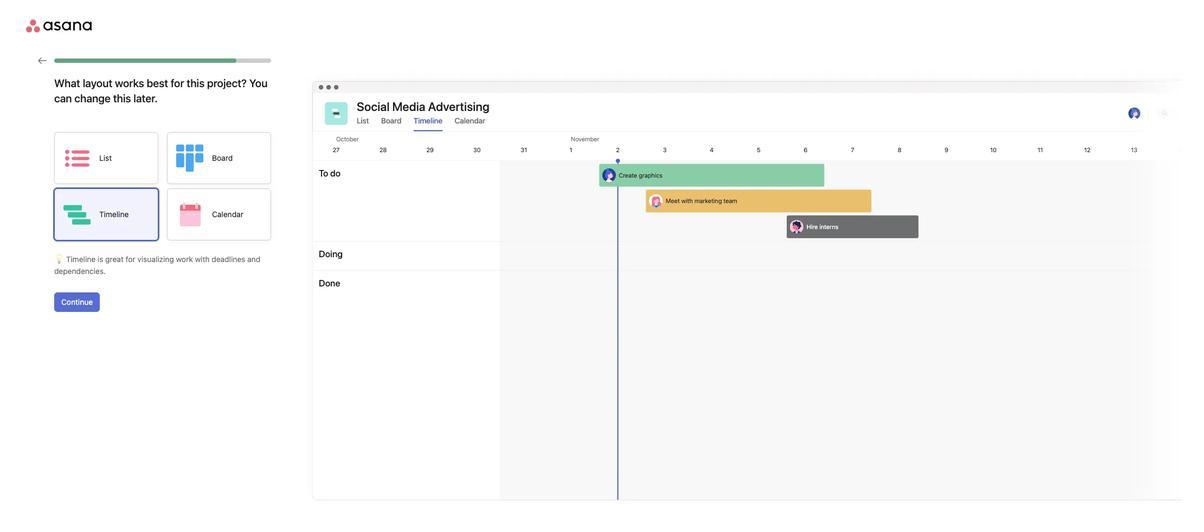 Task type: vqa. For each thing, say whether or not it's contained in the screenshot.
17 associated with 17
no



Task type: describe. For each thing, give the bounding box(es) containing it.
for for visualizing
[[126, 255, 135, 264]]

this later.
[[113, 92, 158, 105]]

1 horizontal spatial calendar
[[455, 117, 486, 125]]

with inside the 💡 timeline is great for visualizing work with deadlines and dependencies.
[[195, 255, 210, 264]]

14
[[1178, 147, 1182, 153]]

3
[[663, 147, 667, 153]]

30
[[473, 147, 481, 153]]

28
[[380, 147, 387, 153]]

1 vertical spatial board
[[212, 153, 233, 163]]

timeline inside the 💡 timeline is great for visualizing work with deadlines and dependencies.
[[66, 255, 96, 264]]

timelinemulticoloricon image
[[332, 109, 341, 118]]

5
[[757, 147, 761, 153]]

1 vertical spatial calendar
[[212, 210, 243, 219]]

hire interns
[[807, 224, 839, 231]]

deadlines
[[212, 255, 245, 264]]

what layout works best for this project? you can change this later.
[[54, 77, 268, 105]]

you
[[249, 77, 268, 89]]

is
[[98, 255, 103, 264]]

0 vertical spatial timeline
[[414, 117, 443, 125]]

continue
[[61, 298, 93, 307]]

1 horizontal spatial with
[[682, 198, 693, 205]]

10
[[991, 147, 997, 153]]

💡
[[54, 255, 64, 264]]

💡 timeline is great for visualizing work with deadlines and dependencies.
[[54, 255, 260, 276]]

go back image
[[38, 56, 47, 65]]

6
[[804, 147, 808, 153]]

what
[[54, 77, 80, 89]]

1 horizontal spatial board
[[381, 117, 402, 125]]

13
[[1131, 147, 1138, 153]]

social
[[357, 100, 390, 114]]

interns
[[820, 224, 839, 231]]

great
[[105, 255, 124, 264]]

4
[[710, 147, 714, 153]]

to do
[[319, 168, 341, 179]]

31
[[521, 147, 527, 153]]

graphics
[[639, 172, 663, 179]]

7
[[851, 147, 855, 153]]

hire
[[807, 224, 818, 231]]

meet with marketing team
[[666, 198, 738, 205]]



Task type: locate. For each thing, give the bounding box(es) containing it.
create graphics
[[619, 172, 663, 179]]

meet
[[666, 198, 680, 205]]

board
[[381, 117, 402, 125], [212, 153, 233, 163]]

1
[[570, 147, 572, 153]]

for right great
[[126, 255, 135, 264]]

1 vertical spatial for
[[126, 255, 135, 264]]

2
[[616, 147, 620, 153]]

november
[[571, 136, 600, 143]]

done
[[319, 278, 340, 289]]

calendar up deadlines
[[212, 210, 243, 219]]

1 vertical spatial with
[[195, 255, 210, 264]]

0 horizontal spatial for
[[126, 255, 135, 264]]

best
[[147, 77, 168, 89]]

works
[[115, 77, 144, 89]]

1 horizontal spatial timeline
[[99, 210, 129, 219]]

list
[[357, 117, 369, 125], [99, 153, 112, 163]]

october
[[336, 136, 359, 143]]

1 horizontal spatial for
[[171, 77, 184, 89]]

doing
[[319, 249, 343, 259]]

change
[[74, 92, 111, 105]]

for left this
[[171, 77, 184, 89]]

marketing
[[695, 198, 722, 205]]

for
[[171, 77, 184, 89], [126, 255, 135, 264]]

0 vertical spatial for
[[171, 77, 184, 89]]

0 vertical spatial with
[[682, 198, 693, 205]]

9
[[945, 147, 949, 153]]

this
[[187, 77, 205, 89]]

calendar up 30
[[455, 117, 486, 125]]

0 horizontal spatial timeline
[[66, 255, 96, 264]]

create
[[619, 172, 637, 179]]

social media advertising
[[357, 100, 490, 114]]

visualizing
[[137, 255, 174, 264]]

asana image
[[26, 20, 92, 33]]

team
[[724, 198, 738, 205]]

with right work
[[195, 255, 210, 264]]

continue button
[[54, 293, 100, 312]]

8
[[898, 147, 902, 153]]

calendar
[[455, 117, 486, 125], [212, 210, 243, 219]]

12
[[1085, 147, 1091, 153]]

0 horizontal spatial calendar
[[212, 210, 243, 219]]

0 horizontal spatial list
[[99, 153, 112, 163]]

work
[[176, 255, 193, 264]]

0 vertical spatial calendar
[[455, 117, 486, 125]]

11
[[1038, 147, 1043, 153]]

for for this
[[171, 77, 184, 89]]

0 vertical spatial board
[[381, 117, 402, 125]]

with right 'meet'
[[682, 198, 693, 205]]

with
[[682, 198, 693, 205], [195, 255, 210, 264]]

can
[[54, 92, 72, 105]]

timeline up great
[[99, 210, 129, 219]]

media advertising
[[392, 100, 490, 114]]

1 vertical spatial timeline
[[99, 210, 129, 219]]

for inside what layout works best for this project? you can change this later.
[[171, 77, 184, 89]]

timeline up 'dependencies.'
[[66, 255, 96, 264]]

and
[[247, 255, 260, 264]]

0 horizontal spatial board
[[212, 153, 233, 163]]

for inside the 💡 timeline is great for visualizing work with deadlines and dependencies.
[[126, 255, 135, 264]]

2 vertical spatial timeline
[[66, 255, 96, 264]]

layout
[[83, 77, 112, 89]]

timeline down social media advertising
[[414, 117, 443, 125]]

dependencies.
[[54, 267, 106, 276]]

timeline
[[414, 117, 443, 125], [99, 210, 129, 219], [66, 255, 96, 264]]

project?
[[207, 77, 247, 89]]

1 horizontal spatial list
[[357, 117, 369, 125]]

2 horizontal spatial timeline
[[414, 117, 443, 125]]

0 vertical spatial list
[[357, 117, 369, 125]]

29
[[427, 147, 434, 153]]

27
[[333, 147, 340, 153]]

1 vertical spatial list
[[99, 153, 112, 163]]

0 horizontal spatial with
[[195, 255, 210, 264]]



